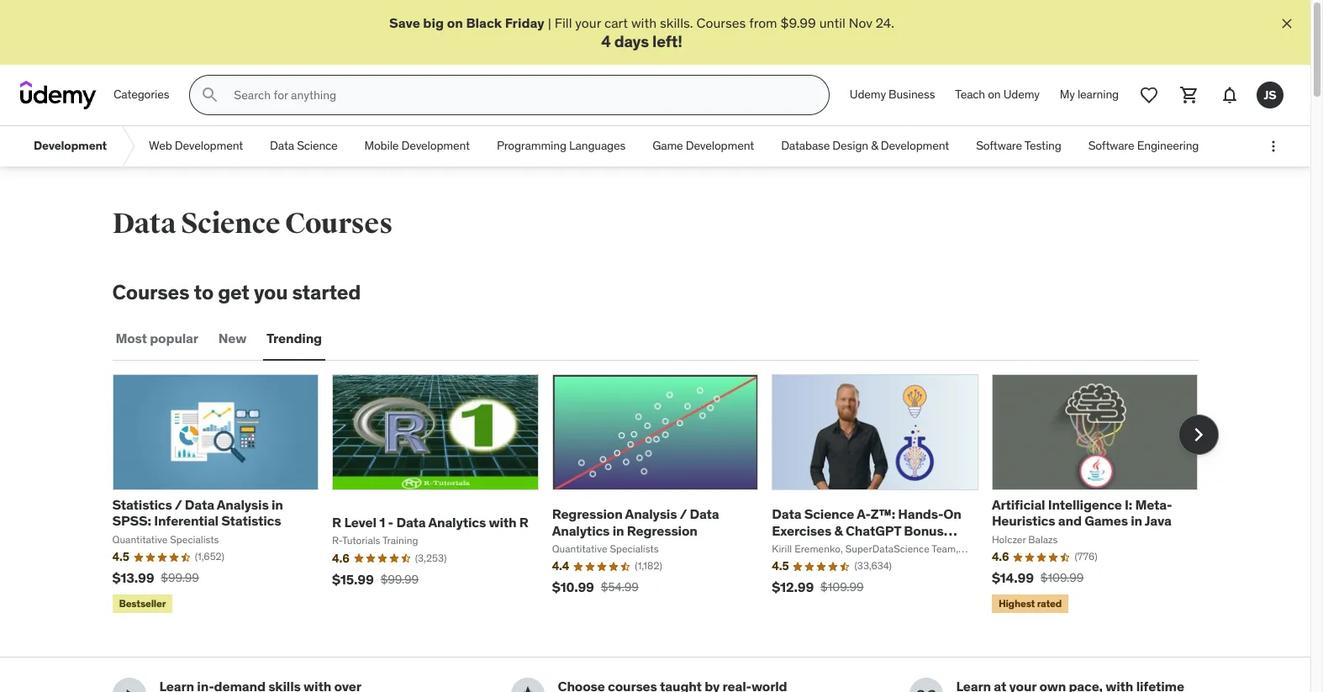 Task type: locate. For each thing, give the bounding box(es) containing it.
r level 1 - data analytics with r
[[332, 514, 529, 531]]

1 horizontal spatial medium image
[[916, 685, 937, 692]]

1 vertical spatial &
[[835, 522, 843, 539]]

mobile
[[365, 138, 399, 153]]

analysis
[[217, 496, 269, 513], [625, 506, 677, 523]]

/ inside 'regression analysis / data analytics in regression'
[[680, 506, 687, 523]]

development right mobile
[[402, 138, 470, 153]]

&
[[872, 138, 879, 153], [835, 522, 843, 539]]

3 development from the left
[[402, 138, 470, 153]]

data inside data science a-z™: hands-on exercises & chatgpt bonus [2023]
[[772, 506, 802, 523]]

1 horizontal spatial science
[[297, 138, 338, 153]]

24.
[[876, 14, 895, 31]]

development right web
[[175, 138, 243, 153]]

development down udemy image
[[34, 138, 107, 153]]

notifications image
[[1221, 85, 1241, 105]]

0 vertical spatial science
[[297, 138, 338, 153]]

1 vertical spatial science
[[181, 206, 280, 242]]

1 medium image from the left
[[518, 685, 538, 692]]

1 r from the left
[[332, 514, 342, 531]]

database design & development link
[[768, 126, 963, 167]]

& left the a-
[[835, 522, 843, 539]]

to
[[194, 279, 214, 306]]

data
[[270, 138, 294, 153], [112, 206, 176, 242], [185, 496, 214, 513], [690, 506, 720, 523], [772, 506, 802, 523], [397, 514, 426, 531]]

science
[[297, 138, 338, 153], [181, 206, 280, 242], [805, 506, 855, 523]]

on
[[944, 506, 962, 523]]

data science courses
[[112, 206, 393, 242]]

exercises
[[772, 522, 832, 539]]

data science
[[270, 138, 338, 153]]

z™:
[[871, 506, 896, 523]]

1 development from the left
[[34, 138, 107, 153]]

started
[[292, 279, 361, 306]]

/ inside statistics / data analysis in spss: inferential statistics
[[175, 496, 182, 513]]

science for data science
[[297, 138, 338, 153]]

0 horizontal spatial udemy
[[850, 87, 887, 102]]

0 vertical spatial courses
[[697, 14, 746, 31]]

categories button
[[103, 75, 179, 115]]

arrow pointing to subcategory menu links image
[[120, 126, 135, 167]]

most popular button
[[112, 319, 202, 359]]

software
[[977, 138, 1023, 153], [1089, 138, 1135, 153]]

my learning
[[1061, 87, 1120, 102]]

statistics / data analysis in spss: inferential statistics
[[112, 496, 283, 529]]

science for data science a-z™: hands-on exercises & chatgpt bonus [2023]
[[805, 506, 855, 523]]

languages
[[570, 138, 626, 153]]

0 vertical spatial &
[[872, 138, 879, 153]]

statistics
[[112, 496, 172, 513], [221, 513, 281, 529]]

0 horizontal spatial &
[[835, 522, 843, 539]]

you
[[254, 279, 288, 306]]

science left the a-
[[805, 506, 855, 523]]

nov
[[849, 14, 873, 31]]

science for data science courses
[[181, 206, 280, 242]]

on right big
[[447, 14, 463, 31]]

udemy left my
[[1004, 87, 1040, 102]]

save
[[389, 14, 420, 31]]

4 development from the left
[[686, 138, 755, 153]]

1 udemy from the left
[[850, 87, 887, 102]]

0 horizontal spatial analysis
[[217, 496, 269, 513]]

new
[[219, 330, 247, 347]]

categories
[[114, 87, 169, 102]]

programming languages link
[[484, 126, 639, 167]]

2 software from the left
[[1089, 138, 1135, 153]]

software left testing
[[977, 138, 1023, 153]]

programming
[[497, 138, 567, 153]]

programming languages
[[497, 138, 626, 153]]

until
[[820, 14, 846, 31]]

0 horizontal spatial science
[[181, 206, 280, 242]]

0 horizontal spatial software
[[977, 138, 1023, 153]]

0 vertical spatial with
[[632, 14, 657, 31]]

1 horizontal spatial analytics
[[552, 522, 610, 539]]

game development
[[653, 138, 755, 153]]

statistics / data analysis in spss: inferential statistics link
[[112, 496, 283, 529]]

1 horizontal spatial /
[[680, 506, 687, 523]]

1 horizontal spatial on
[[989, 87, 1001, 102]]

big
[[423, 14, 444, 31]]

1 software from the left
[[977, 138, 1023, 153]]

2 horizontal spatial in
[[1132, 513, 1143, 529]]

science left mobile
[[297, 138, 338, 153]]

game
[[653, 138, 684, 153]]

data inside statistics / data analysis in spss: inferential statistics
[[185, 496, 214, 513]]

database
[[782, 138, 830, 153]]

i:
[[1126, 496, 1133, 513]]

0 vertical spatial on
[[447, 14, 463, 31]]

0 horizontal spatial /
[[175, 496, 182, 513]]

udemy left business
[[850, 87, 887, 102]]

1 horizontal spatial analysis
[[625, 506, 677, 523]]

software engineering link
[[1076, 126, 1213, 167]]

science inside the data science link
[[297, 138, 338, 153]]

on right teach in the top of the page
[[989, 87, 1001, 102]]

1 vertical spatial with
[[489, 514, 517, 531]]

software engineering
[[1089, 138, 1200, 153]]

1 horizontal spatial r
[[520, 514, 529, 531]]

& inside data science a-z™: hands-on exercises & chatgpt bonus [2023]
[[835, 522, 843, 539]]

courses to get you started
[[112, 279, 361, 306]]

software for software engineering
[[1089, 138, 1135, 153]]

in
[[272, 496, 283, 513], [1132, 513, 1143, 529], [613, 522, 625, 539]]

1 vertical spatial courses
[[285, 206, 393, 242]]

1 horizontal spatial udemy
[[1004, 87, 1040, 102]]

shopping cart with 0 items image
[[1180, 85, 1200, 105]]

0 horizontal spatial in
[[272, 496, 283, 513]]

science inside data science a-z™: hands-on exercises & chatgpt bonus [2023]
[[805, 506, 855, 523]]

development link
[[20, 126, 120, 167]]

medium image
[[518, 685, 538, 692], [916, 685, 937, 692]]

2 development from the left
[[175, 138, 243, 153]]

2 udemy from the left
[[1004, 87, 1040, 102]]

in inside statistics / data analysis in spss: inferential statistics
[[272, 496, 283, 513]]

skills.
[[660, 14, 694, 31]]

testing
[[1025, 138, 1062, 153]]

1 horizontal spatial in
[[613, 522, 625, 539]]

my learning link
[[1050, 75, 1130, 115]]

heuristics
[[992, 513, 1056, 529]]

courses
[[697, 14, 746, 31], [285, 206, 393, 242], [112, 279, 190, 306]]

0 horizontal spatial medium image
[[518, 685, 538, 692]]

1 horizontal spatial software
[[1089, 138, 1135, 153]]

2 medium image from the left
[[916, 685, 937, 692]]

your
[[576, 14, 601, 31]]

r
[[332, 514, 342, 531], [520, 514, 529, 531]]

/
[[175, 496, 182, 513], [680, 506, 687, 523]]

0 horizontal spatial with
[[489, 514, 517, 531]]

business
[[889, 87, 936, 102]]

2 horizontal spatial science
[[805, 506, 855, 523]]

development down business
[[881, 138, 950, 153]]

1 horizontal spatial &
[[872, 138, 879, 153]]

bonus
[[905, 522, 944, 539]]

fill
[[555, 14, 572, 31]]

2 vertical spatial science
[[805, 506, 855, 523]]

2 horizontal spatial courses
[[697, 14, 746, 31]]

|
[[548, 14, 552, 31]]

most
[[116, 330, 147, 347]]

courses left from
[[697, 14, 746, 31]]

& right design
[[872, 138, 879, 153]]

science up get
[[181, 206, 280, 242]]

more subcategory menu links image
[[1266, 138, 1283, 155]]

1 horizontal spatial with
[[632, 14, 657, 31]]

2 r from the left
[[520, 514, 529, 531]]

regression analysis / data analytics in regression link
[[552, 506, 720, 539]]

development right game at the top of page
[[686, 138, 755, 153]]

courses up most popular
[[112, 279, 190, 306]]

courses up started
[[285, 206, 393, 242]]

2 vertical spatial courses
[[112, 279, 190, 306]]

& inside database design & development link
[[872, 138, 879, 153]]

with inside carousel element
[[489, 514, 517, 531]]

trending button
[[263, 319, 326, 359]]

0 horizontal spatial on
[[447, 14, 463, 31]]

5 development from the left
[[881, 138, 950, 153]]

mobile development
[[365, 138, 470, 153]]

regression
[[552, 506, 623, 523], [627, 522, 698, 539]]

software down learning
[[1089, 138, 1135, 153]]

data science a-z™: hands-on exercises & chatgpt bonus [2023] link
[[772, 506, 962, 555]]

data science a-z™: hands-on exercises & chatgpt bonus [2023]
[[772, 506, 962, 555]]

0 horizontal spatial r
[[332, 514, 342, 531]]

artificial
[[992, 496, 1046, 513]]

1 vertical spatial on
[[989, 87, 1001, 102]]

software testing link
[[963, 126, 1076, 167]]

0 horizontal spatial analytics
[[429, 514, 486, 531]]



Task type: vqa. For each thing, say whether or not it's contained in the screenshot.
ratings)
no



Task type: describe. For each thing, give the bounding box(es) containing it.
web development link
[[135, 126, 257, 167]]

development for mobile development
[[402, 138, 470, 153]]

0 horizontal spatial statistics
[[112, 496, 172, 513]]

0 horizontal spatial courses
[[112, 279, 190, 306]]

get
[[218, 279, 250, 306]]

teach
[[956, 87, 986, 102]]

a-
[[857, 506, 871, 523]]

analysis inside statistics / data analysis in spss: inferential statistics
[[217, 496, 269, 513]]

$9.99
[[781, 14, 817, 31]]

intelligence
[[1049, 496, 1123, 513]]

hands-
[[899, 506, 944, 523]]

engineering
[[1138, 138, 1200, 153]]

database design & development
[[782, 138, 950, 153]]

from
[[750, 14, 778, 31]]

learning
[[1078, 87, 1120, 102]]

artificial intelligence i: meta- heuristics and games in java
[[992, 496, 1173, 529]]

r level 1 - data analytics with r link
[[332, 514, 529, 531]]

level
[[344, 514, 377, 531]]

meta-
[[1136, 496, 1173, 513]]

analysis inside 'regression analysis / data analytics in regression'
[[625, 506, 677, 523]]

udemy image
[[20, 81, 97, 110]]

next image
[[1186, 422, 1213, 448]]

js link
[[1251, 75, 1291, 115]]

friday
[[505, 14, 545, 31]]

on inside teach on udemy link
[[989, 87, 1001, 102]]

teach on udemy link
[[946, 75, 1050, 115]]

design
[[833, 138, 869, 153]]

1
[[380, 514, 385, 531]]

development for game development
[[686, 138, 755, 153]]

development for web development
[[175, 138, 243, 153]]

submit search image
[[200, 85, 221, 105]]

udemy business
[[850, 87, 936, 102]]

and
[[1059, 513, 1082, 529]]

data science link
[[257, 126, 351, 167]]

1 horizontal spatial regression
[[627, 522, 698, 539]]

save big on black friday | fill your cart with skills. courses from $9.99 until nov 24. 4 days left!
[[389, 14, 895, 52]]

inferential
[[154, 513, 219, 529]]

1 horizontal spatial statistics
[[221, 513, 281, 529]]

analytics inside 'regression analysis / data analytics in regression'
[[552, 522, 610, 539]]

on inside save big on black friday | fill your cart with skills. courses from $9.99 until nov 24. 4 days left!
[[447, 14, 463, 31]]

in inside 'regression analysis / data analytics in regression'
[[613, 522, 625, 539]]

js
[[1265, 87, 1277, 102]]

left!
[[653, 31, 683, 52]]

cart
[[605, 14, 628, 31]]

close image
[[1279, 15, 1296, 32]]

[2023]
[[772, 538, 814, 555]]

artificial intelligence i: meta- heuristics and games in java link
[[992, 496, 1173, 529]]

chatgpt
[[846, 522, 902, 539]]

with inside save big on black friday | fill your cart with skills. courses from $9.99 until nov 24. 4 days left!
[[632, 14, 657, 31]]

mobile development link
[[351, 126, 484, 167]]

courses inside save big on black friday | fill your cart with skills. courses from $9.99 until nov 24. 4 days left!
[[697, 14, 746, 31]]

web development
[[149, 138, 243, 153]]

4
[[602, 31, 611, 52]]

popular
[[150, 330, 198, 347]]

in inside artificial intelligence i: meta- heuristics and games in java
[[1132, 513, 1143, 529]]

games
[[1085, 513, 1129, 529]]

game development link
[[639, 126, 768, 167]]

my
[[1061, 87, 1076, 102]]

carousel element
[[112, 374, 1219, 617]]

data inside 'regression analysis / data analytics in regression'
[[690, 506, 720, 523]]

spss:
[[112, 513, 151, 529]]

Search for anything text field
[[231, 81, 809, 110]]

software testing
[[977, 138, 1062, 153]]

wishlist image
[[1140, 85, 1160, 105]]

java
[[1146, 513, 1172, 529]]

0 horizontal spatial regression
[[552, 506, 623, 523]]

days
[[615, 31, 649, 52]]

udemy business link
[[840, 75, 946, 115]]

black
[[466, 14, 502, 31]]

trending
[[267, 330, 322, 347]]

most popular
[[116, 330, 198, 347]]

-
[[388, 514, 394, 531]]

new button
[[215, 319, 250, 359]]

software for software testing
[[977, 138, 1023, 153]]

1 horizontal spatial courses
[[285, 206, 393, 242]]

regression analysis / data analytics in regression
[[552, 506, 720, 539]]

web
[[149, 138, 172, 153]]

teach on udemy
[[956, 87, 1040, 102]]

medium image
[[119, 685, 139, 692]]



